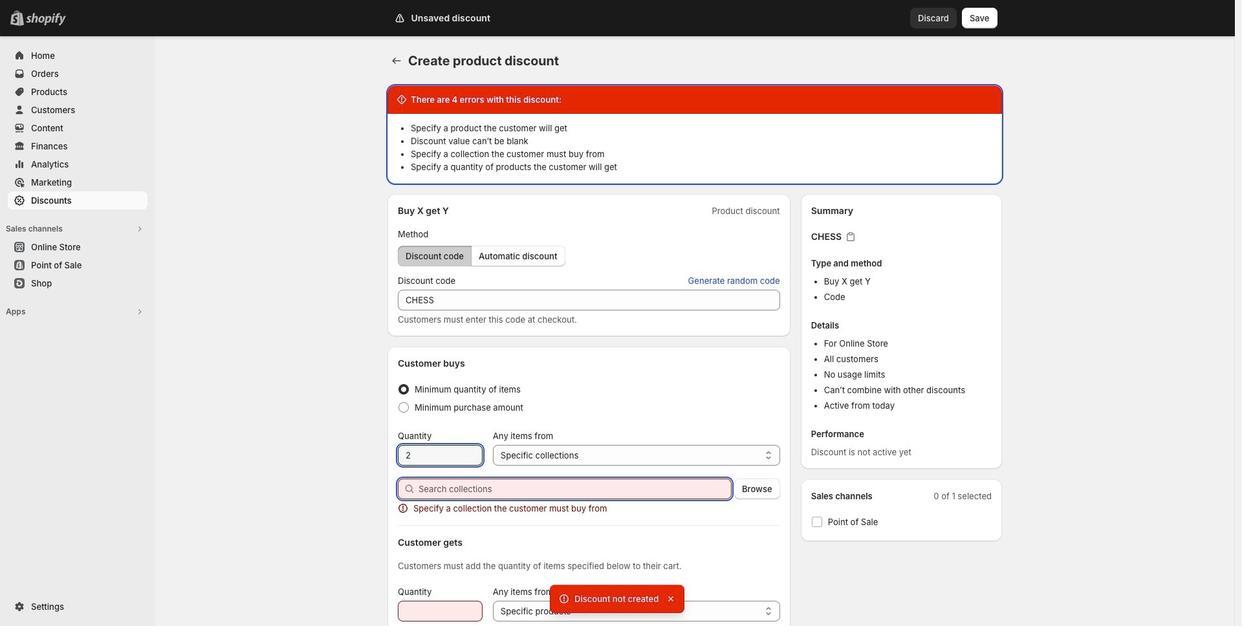 Task type: describe. For each thing, give the bounding box(es) containing it.
Search collections text field
[[419, 479, 732, 500]]

shopify image
[[26, 13, 66, 26]]



Task type: locate. For each thing, give the bounding box(es) containing it.
None text field
[[398, 290, 780, 311], [398, 445, 483, 466], [398, 601, 483, 622], [398, 290, 780, 311], [398, 445, 483, 466], [398, 601, 483, 622]]



Task type: vqa. For each thing, say whether or not it's contained in the screenshot.
text box
yes



